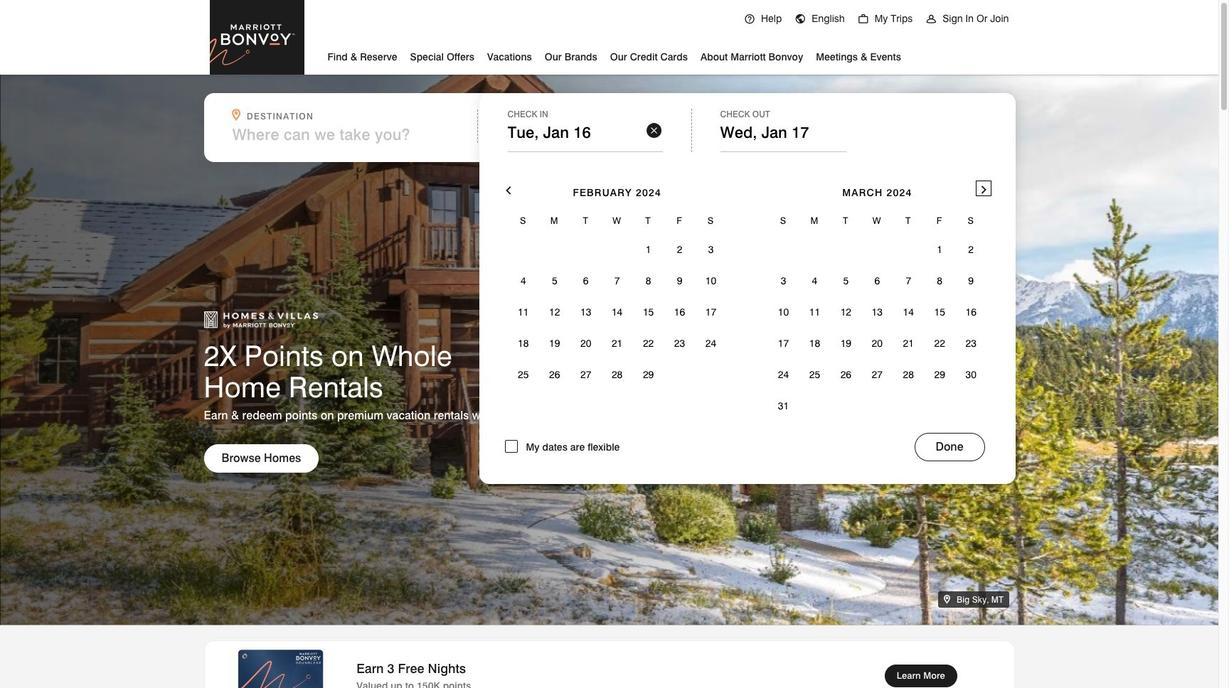 Task type: locate. For each thing, give the bounding box(es) containing it.
3 round image from the left
[[858, 14, 870, 25]]

row
[[508, 207, 727, 234], [768, 207, 987, 234], [508, 234, 727, 265], [768, 234, 987, 265], [508, 265, 727, 297], [768, 265, 987, 297], [508, 297, 727, 328], [768, 297, 987, 328], [508, 328, 727, 359], [768, 328, 987, 359], [508, 359, 727, 391], [768, 359, 987, 391]]

row group
[[508, 234, 727, 391], [768, 234, 987, 422]]

round image
[[744, 14, 756, 25], [795, 14, 807, 25], [858, 14, 870, 25], [926, 14, 938, 25]]

1 row group from the left
[[508, 234, 727, 391]]

1 horizontal spatial row group
[[768, 234, 987, 422]]

0 horizontal spatial row group
[[508, 234, 727, 391]]

grid
[[508, 167, 727, 391], [768, 167, 987, 422]]

homes & villas by marriott bonvoy image
[[204, 312, 318, 329]]

1 horizontal spatial grid
[[768, 167, 987, 422]]

0 horizontal spatial grid
[[508, 167, 727, 391]]

None search field
[[204, 93, 1016, 485]]

2 row group from the left
[[768, 234, 987, 422]]

Where can we take you? text field
[[232, 125, 450, 144]]

2 round image from the left
[[795, 14, 807, 25]]



Task type: vqa. For each thing, say whether or not it's contained in the screenshot.
'11' inside the Sat Nov 11 2023 cell
no



Task type: describe. For each thing, give the bounding box(es) containing it.
1 grid from the left
[[508, 167, 727, 391]]

marriott bonvoy boundless® credit card from chase image
[[222, 650, 340, 689]]

1 round image from the left
[[744, 14, 756, 25]]

destination field
[[232, 125, 469, 144]]

location image
[[945, 595, 955, 606]]

2 grid from the left
[[768, 167, 987, 422]]

4 round image from the left
[[926, 14, 938, 25]]



